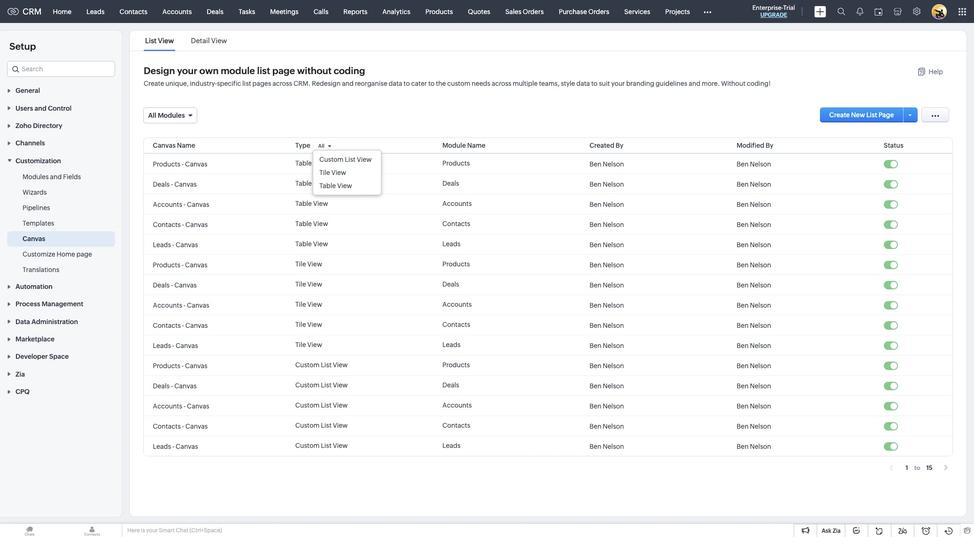 Task type: vqa. For each thing, say whether or not it's contained in the screenshot.


Task type: locate. For each thing, give the bounding box(es) containing it.
orders right purchase
[[589, 8, 610, 15]]

canvas
[[153, 142, 176, 149], [185, 160, 208, 168], [174, 181, 197, 188], [187, 201, 209, 208], [185, 221, 208, 229], [23, 235, 45, 243], [176, 241, 198, 249], [185, 261, 208, 269], [174, 282, 197, 289], [187, 302, 209, 309], [185, 322, 208, 330], [176, 342, 198, 350], [185, 362, 208, 370], [174, 383, 197, 390], [187, 403, 209, 410], [185, 423, 208, 431], [176, 443, 198, 451]]

data left cater
[[389, 80, 402, 87]]

without
[[721, 80, 746, 87]]

here
[[127, 528, 140, 535]]

create down 'design'
[[144, 80, 164, 87]]

list containing list view
[[137, 31, 236, 51]]

list down design your own module list page without coding
[[242, 80, 251, 87]]

1 horizontal spatial list
[[257, 65, 270, 76]]

by for modified by
[[766, 142, 774, 149]]

calendar image
[[875, 8, 883, 15]]

calls link
[[306, 0, 336, 23]]

custom for products - canvas
[[295, 362, 320, 369]]

tile view for contacts - canvas
[[295, 321, 322, 329]]

analytics link
[[375, 0, 418, 23]]

0 horizontal spatial by
[[616, 142, 624, 149]]

custom
[[319, 156, 344, 164], [295, 362, 320, 369], [295, 382, 320, 389], [295, 402, 320, 410], [295, 422, 320, 430], [295, 443, 320, 450]]

sales orders
[[506, 8, 544, 15]]

across right needs
[[492, 80, 512, 87]]

0 vertical spatial contacts - canvas
[[153, 221, 208, 229]]

tile view for accounts - canvas
[[295, 301, 322, 309]]

0 vertical spatial products - canvas
[[153, 160, 208, 168]]

list for specific
[[242, 80, 251, 87]]

home inside 'link'
[[53, 8, 71, 15]]

list inside list
[[145, 37, 157, 45]]

tile view for products - canvas
[[295, 261, 322, 268]]

tile
[[319, 169, 330, 177], [295, 261, 306, 268], [295, 281, 306, 288], [295, 301, 306, 309], [295, 321, 306, 329], [295, 342, 306, 349]]

2 vertical spatial deals - canvas
[[153, 383, 197, 390]]

products link
[[418, 0, 461, 23]]

1 vertical spatial accounts - canvas
[[153, 302, 209, 309]]

page right customize
[[77, 251, 92, 258]]

suit
[[599, 80, 610, 87]]

branding
[[626, 80, 655, 87]]

quotes link
[[461, 0, 498, 23]]

sales
[[506, 8, 522, 15]]

1 vertical spatial leads - canvas
[[153, 342, 198, 350]]

0 vertical spatial your
[[177, 65, 197, 76]]

1 name from the left
[[177, 142, 195, 149]]

2 accounts - canvas from the top
[[153, 302, 209, 309]]

own
[[199, 65, 219, 76]]

custom list view for contacts - canvas
[[295, 422, 348, 430]]

0 vertical spatial accounts - canvas
[[153, 201, 209, 208]]

0 horizontal spatial create
[[144, 80, 164, 87]]

by right modified
[[766, 142, 774, 149]]

across left crm.
[[273, 80, 292, 87]]

table view for products - canvas
[[295, 160, 328, 167]]

1 leads - canvas from the top
[[153, 241, 198, 249]]

1 horizontal spatial across
[[492, 80, 512, 87]]

create for create new list page
[[830, 111, 850, 119]]

cater
[[411, 80, 427, 87]]

1 contacts - canvas from the top
[[153, 221, 208, 229]]

0 vertical spatial list
[[257, 65, 270, 76]]

module name
[[443, 142, 486, 149]]

signals image
[[857, 8, 864, 16]]

contacts - canvas for custom list view
[[153, 423, 208, 431]]

your up unique,
[[177, 65, 197, 76]]

0 vertical spatial home
[[53, 8, 71, 15]]

table
[[295, 160, 312, 167], [295, 180, 312, 187], [319, 182, 336, 190], [295, 200, 312, 208], [295, 220, 312, 228], [295, 241, 312, 248]]

1 orders from the left
[[523, 8, 544, 15]]

2 data from the left
[[577, 80, 590, 87]]

1 vertical spatial products - canvas
[[153, 261, 208, 269]]

0 horizontal spatial data
[[389, 80, 402, 87]]

pages
[[253, 80, 271, 87]]

table for products - canvas
[[295, 160, 312, 167]]

orders right sales
[[523, 8, 544, 15]]

1 horizontal spatial name
[[467, 142, 486, 149]]

0 vertical spatial page
[[272, 65, 295, 76]]

and left fields
[[50, 173, 62, 181]]

deals
[[207, 8, 224, 15], [443, 180, 459, 187], [153, 181, 170, 188], [443, 281, 459, 288], [153, 282, 170, 289], [443, 382, 459, 389], [153, 383, 170, 390]]

trial
[[783, 4, 795, 11]]

2 by from the left
[[766, 142, 774, 149]]

1 horizontal spatial orders
[[589, 8, 610, 15]]

custom list view
[[319, 156, 372, 164], [295, 362, 348, 369], [295, 382, 348, 389], [295, 402, 348, 410], [295, 422, 348, 430], [295, 443, 348, 450]]

view
[[158, 37, 174, 45], [211, 37, 227, 45], [357, 156, 372, 164], [313, 160, 328, 167], [331, 169, 346, 177], [313, 180, 328, 187], [337, 182, 352, 190], [313, 200, 328, 208], [313, 220, 328, 228], [313, 241, 328, 248], [307, 261, 322, 268], [307, 281, 322, 288], [307, 301, 322, 309], [307, 321, 322, 329], [307, 342, 322, 349], [333, 362, 348, 369], [333, 382, 348, 389], [333, 402, 348, 410], [333, 422, 348, 430], [333, 443, 348, 450]]

contacts image
[[62, 525, 122, 538]]

name for canvas name
[[177, 142, 195, 149]]

create for create unique, industry-specific list pages across crm. redesign and reorganise data to cater to the custom needs across multiple teams, style data to suit your branding guidelines and more. without coding!
[[144, 80, 164, 87]]

0 vertical spatial deals - canvas
[[153, 181, 197, 188]]

by right created
[[616, 142, 624, 149]]

modules and fields link
[[23, 172, 81, 182]]

your right suit
[[611, 80, 625, 87]]

and
[[342, 80, 354, 87], [689, 80, 701, 87], [50, 173, 62, 181]]

page up crm.
[[272, 65, 295, 76]]

2 deals - canvas from the top
[[153, 282, 197, 289]]

0 horizontal spatial orders
[[523, 8, 544, 15]]

1 horizontal spatial by
[[766, 142, 774, 149]]

2 name from the left
[[467, 142, 486, 149]]

orders
[[523, 8, 544, 15], [589, 8, 610, 15]]

industry-
[[190, 80, 217, 87]]

0 horizontal spatial list
[[242, 80, 251, 87]]

and left the more.
[[689, 80, 701, 87]]

1 products - canvas from the top
[[153, 160, 208, 168]]

1 vertical spatial contacts - canvas
[[153, 322, 208, 330]]

table view for accounts - canvas
[[295, 200, 328, 208]]

table view for leads - canvas
[[295, 241, 328, 248]]

enterprise-
[[753, 4, 783, 11]]

list
[[137, 31, 236, 51]]

and down coding
[[342, 80, 354, 87]]

by for created by
[[616, 142, 624, 149]]

products
[[426, 8, 453, 15], [443, 160, 470, 167], [153, 160, 180, 168], [443, 261, 470, 268], [153, 261, 180, 269], [443, 362, 470, 369], [153, 362, 180, 370]]

leads - canvas
[[153, 241, 198, 249], [153, 342, 198, 350], [153, 443, 198, 451]]

1 horizontal spatial data
[[577, 80, 590, 87]]

0 horizontal spatial your
[[146, 528, 158, 535]]

list inside button
[[867, 111, 878, 119]]

1 horizontal spatial create
[[830, 111, 850, 119]]

2 vertical spatial products - canvas
[[153, 362, 208, 370]]

orders inside sales orders link
[[523, 8, 544, 15]]

purchase
[[559, 8, 587, 15]]

all
[[318, 143, 325, 149]]

list up pages
[[257, 65, 270, 76]]

modified
[[737, 142, 765, 149]]

accounts
[[162, 8, 192, 15], [443, 200, 472, 208], [153, 201, 182, 208], [443, 301, 472, 309], [153, 302, 182, 309], [443, 402, 472, 410], [153, 403, 182, 410]]

customize home page
[[23, 251, 92, 258]]

home right customize
[[57, 251, 75, 258]]

1 vertical spatial page
[[77, 251, 92, 258]]

pipelines link
[[23, 203, 50, 213]]

1 vertical spatial deals - canvas
[[153, 282, 197, 289]]

reports link
[[336, 0, 375, 23]]

home
[[53, 8, 71, 15], [57, 251, 75, 258]]

products - canvas for tile view
[[153, 261, 208, 269]]

-
[[182, 160, 184, 168], [171, 181, 173, 188], [184, 201, 186, 208], [182, 221, 184, 229], [172, 241, 174, 249], [182, 261, 184, 269], [171, 282, 173, 289], [184, 302, 186, 309], [182, 322, 184, 330], [172, 342, 174, 350], [182, 362, 184, 370], [171, 383, 173, 390], [184, 403, 186, 410], [182, 423, 184, 431], [172, 443, 174, 451]]

customization region
[[0, 169, 122, 278]]

canvas name
[[153, 142, 195, 149]]

table for deals - canvas
[[295, 180, 312, 187]]

2 leads - canvas from the top
[[153, 342, 198, 350]]

0 vertical spatial create
[[144, 80, 164, 87]]

1 deals - canvas from the top
[[153, 181, 197, 188]]

2 vertical spatial accounts - canvas
[[153, 403, 209, 410]]

1
[[906, 465, 909, 472]]

3 accounts - canvas from the top
[[153, 403, 209, 410]]

detail view
[[191, 37, 227, 45]]

2 horizontal spatial your
[[611, 80, 625, 87]]

3 deals - canvas from the top
[[153, 383, 197, 390]]

1 horizontal spatial your
[[177, 65, 197, 76]]

0 horizontal spatial across
[[273, 80, 292, 87]]

0 vertical spatial leads - canvas
[[153, 241, 198, 249]]

deals - canvas for table view
[[153, 181, 197, 188]]

0 horizontal spatial page
[[77, 251, 92, 258]]

2 contacts - canvas from the top
[[153, 322, 208, 330]]

1 horizontal spatial page
[[272, 65, 295, 76]]

list for module
[[257, 65, 270, 76]]

type
[[295, 142, 310, 149]]

pipelines
[[23, 204, 50, 212]]

1 accounts - canvas from the top
[[153, 201, 209, 208]]

design your own module list page without coding
[[144, 65, 365, 76]]

15
[[927, 465, 933, 472]]

ask zia
[[822, 529, 841, 535]]

orders inside purchase orders link
[[589, 8, 610, 15]]

ask
[[822, 529, 832, 535]]

name
[[177, 142, 195, 149], [467, 142, 486, 149]]

2 vertical spatial contacts - canvas
[[153, 423, 208, 431]]

to left suit
[[591, 80, 598, 87]]

contacts - canvas for table view
[[153, 221, 208, 229]]

1 vertical spatial list
[[242, 80, 251, 87]]

teams,
[[539, 80, 560, 87]]

0 horizontal spatial name
[[177, 142, 195, 149]]

create inside button
[[830, 111, 850, 119]]

custom list view for accounts - canvas
[[295, 402, 348, 410]]

create
[[144, 80, 164, 87], [830, 111, 850, 119]]

table view for deals - canvas
[[295, 180, 328, 187]]

here is your smart chat (ctrl+space)
[[127, 528, 222, 535]]

3 leads - canvas from the top
[[153, 443, 198, 451]]

created by
[[590, 142, 624, 149]]

create left new
[[830, 111, 850, 119]]

list
[[257, 65, 270, 76], [242, 80, 251, 87]]

2 orders from the left
[[589, 8, 610, 15]]

1 by from the left
[[616, 142, 624, 149]]

2 products - canvas from the top
[[153, 261, 208, 269]]

home right crm
[[53, 8, 71, 15]]

1 vertical spatial create
[[830, 111, 850, 119]]

data right style
[[577, 80, 590, 87]]

products - canvas for custom list view
[[153, 362, 208, 370]]

your
[[177, 65, 197, 76], [611, 80, 625, 87], [146, 528, 158, 535]]

ben nelson
[[590, 160, 624, 168], [737, 160, 771, 168], [590, 181, 624, 188], [737, 181, 771, 188], [590, 201, 624, 208], [737, 201, 771, 208], [590, 221, 624, 229], [737, 221, 771, 229], [590, 241, 624, 249], [737, 241, 771, 249], [590, 261, 624, 269], [737, 261, 771, 269], [590, 282, 624, 289], [737, 282, 771, 289], [590, 302, 624, 309], [737, 302, 771, 309], [590, 322, 624, 330], [737, 322, 771, 330], [590, 342, 624, 350], [737, 342, 771, 350], [590, 362, 624, 370], [737, 362, 771, 370], [590, 383, 624, 390], [737, 383, 771, 390], [590, 403, 624, 410], [737, 403, 771, 410], [590, 423, 624, 431], [737, 423, 771, 431], [590, 443, 624, 451], [737, 443, 771, 451]]

table view
[[295, 160, 328, 167], [295, 180, 328, 187], [319, 182, 352, 190], [295, 200, 328, 208], [295, 220, 328, 228], [295, 241, 328, 248]]

created
[[590, 142, 615, 149]]

upgrade
[[761, 12, 787, 18]]

deals - canvas
[[153, 181, 197, 188], [153, 282, 197, 289], [153, 383, 197, 390]]

1 vertical spatial home
[[57, 251, 75, 258]]

create new list page button
[[820, 108, 904, 123]]

meetings link
[[263, 0, 306, 23]]

0 horizontal spatial and
[[50, 173, 62, 181]]

3 products - canvas from the top
[[153, 362, 208, 370]]

leads
[[87, 8, 105, 15], [443, 241, 461, 248], [153, 241, 171, 249], [443, 342, 461, 349], [153, 342, 171, 350], [443, 443, 461, 450], [153, 443, 171, 451]]

chats image
[[0, 525, 59, 538]]

more.
[[702, 80, 720, 87]]

2 vertical spatial leads - canvas
[[153, 443, 198, 451]]

1 horizontal spatial and
[[342, 80, 354, 87]]

1 vertical spatial your
[[611, 80, 625, 87]]

sales orders link
[[498, 0, 551, 23]]

3 contacts - canvas from the top
[[153, 423, 208, 431]]

translations
[[23, 266, 59, 274]]

tile for products - canvas
[[295, 261, 306, 268]]

ben
[[590, 160, 602, 168], [737, 160, 749, 168], [590, 181, 602, 188], [737, 181, 749, 188], [590, 201, 602, 208], [737, 201, 749, 208], [590, 221, 602, 229], [737, 221, 749, 229], [590, 241, 602, 249], [737, 241, 749, 249], [590, 261, 602, 269], [737, 261, 749, 269], [590, 282, 602, 289], [737, 282, 749, 289], [590, 302, 602, 309], [737, 302, 749, 309], [590, 322, 602, 330], [737, 322, 749, 330], [590, 342, 602, 350], [737, 342, 749, 350], [590, 362, 602, 370], [737, 362, 749, 370], [590, 383, 602, 390], [737, 383, 749, 390], [590, 403, 602, 410], [737, 403, 749, 410], [590, 423, 602, 431], [737, 423, 749, 431], [590, 443, 602, 451], [737, 443, 749, 451]]

deals - canvas for custom list view
[[153, 383, 197, 390]]

across
[[273, 80, 292, 87], [492, 80, 512, 87]]

2 vertical spatial your
[[146, 528, 158, 535]]

create new list page
[[830, 111, 894, 119]]

orders for sales orders
[[523, 8, 544, 15]]

your right the is
[[146, 528, 158, 535]]

modules
[[23, 173, 49, 181]]



Task type: describe. For each thing, give the bounding box(es) containing it.
home link
[[45, 0, 79, 23]]

tasks
[[239, 8, 255, 15]]

accounts - canvas for tile view
[[153, 302, 209, 309]]

and inside customization region
[[50, 173, 62, 181]]

2 across from the left
[[492, 80, 512, 87]]

guidelines
[[656, 80, 688, 87]]

templates link
[[23, 219, 54, 228]]

design
[[144, 65, 175, 76]]

1 data from the left
[[389, 80, 402, 87]]

to left the
[[428, 80, 435, 87]]

accounts - canvas for table view
[[153, 201, 209, 208]]

projects
[[666, 8, 690, 15]]

signals element
[[851, 0, 869, 23]]

multiple
[[513, 80, 538, 87]]

products - canvas for table view
[[153, 160, 208, 168]]

custom list view for products - canvas
[[295, 362, 348, 369]]

smart
[[159, 528, 175, 535]]

home inside customization region
[[57, 251, 75, 258]]

quotes
[[468, 8, 490, 15]]

table view for contacts - canvas
[[295, 220, 328, 228]]

table for contacts - canvas
[[295, 220, 312, 228]]

zia
[[833, 529, 841, 535]]

table for leads - canvas
[[295, 241, 312, 248]]

needs
[[472, 80, 491, 87]]

name for module name
[[467, 142, 486, 149]]

canvas inside customization region
[[23, 235, 45, 243]]

leads - canvas for tile view
[[153, 342, 198, 350]]

crm.
[[294, 80, 311, 87]]

setup
[[9, 41, 36, 52]]

leads - canvas for table view
[[153, 241, 198, 249]]

is
[[141, 528, 145, 535]]

tile for custom list view
[[319, 169, 330, 177]]

wizards link
[[23, 188, 47, 197]]

enterprise-trial upgrade
[[753, 4, 795, 18]]

products inside products link
[[426, 8, 453, 15]]

customization button
[[0, 152, 122, 169]]

style
[[561, 80, 575, 87]]

accounts - canvas for custom list view
[[153, 403, 209, 410]]

reports
[[344, 8, 368, 15]]

list view link
[[144, 37, 175, 45]]

crm link
[[8, 7, 42, 16]]

list view
[[145, 37, 174, 45]]

tile for leads - canvas
[[295, 342, 306, 349]]

purchase orders
[[559, 8, 610, 15]]

leads link
[[79, 0, 112, 23]]

2 horizontal spatial and
[[689, 80, 701, 87]]

services
[[625, 8, 650, 15]]

tile view for leads - canvas
[[295, 342, 322, 349]]

contacts link
[[112, 0, 155, 23]]

tile view for custom list view
[[319, 169, 346, 177]]

specific
[[217, 80, 241, 87]]

to right 1
[[915, 465, 921, 472]]

deals - canvas for tile view
[[153, 282, 197, 289]]

help
[[929, 68, 943, 76]]

custom
[[447, 80, 471, 87]]

profile element
[[926, 0, 953, 23]]

tile for deals - canvas
[[295, 281, 306, 288]]

orders for purchase orders
[[589, 8, 610, 15]]

custom for deals - canvas
[[295, 382, 320, 389]]

crm
[[23, 7, 42, 16]]

new
[[851, 111, 865, 119]]

profile image
[[932, 4, 947, 19]]

reorganise
[[355, 80, 387, 87]]

(ctrl+space)
[[190, 528, 222, 535]]

unique,
[[165, 80, 189, 87]]

custom for contacts - canvas
[[295, 422, 320, 430]]

redesign
[[312, 80, 341, 87]]

table for accounts - canvas
[[295, 200, 312, 208]]

fields
[[63, 173, 81, 181]]

tasks link
[[231, 0, 263, 23]]

templates
[[23, 220, 54, 227]]

services link
[[617, 0, 658, 23]]

modules and fields
[[23, 173, 81, 181]]

customize
[[23, 251, 55, 258]]

to left cater
[[404, 80, 410, 87]]

custom list view for deals - canvas
[[295, 382, 348, 389]]

tile for contacts - canvas
[[295, 321, 306, 329]]

tile for accounts - canvas
[[295, 301, 306, 309]]

module
[[221, 65, 255, 76]]

1 across from the left
[[273, 80, 292, 87]]

the
[[436, 80, 446, 87]]

purchase orders link
[[551, 0, 617, 23]]

coding
[[334, 65, 365, 76]]

translations link
[[23, 265, 59, 275]]

module
[[443, 142, 466, 149]]

chat
[[176, 528, 188, 535]]

calls
[[314, 8, 329, 15]]

page
[[879, 111, 894, 119]]

contacts - canvas for tile view
[[153, 322, 208, 330]]

analytics
[[383, 8, 411, 15]]

detail view link
[[190, 37, 229, 45]]

canvas link
[[23, 234, 45, 244]]

detail
[[191, 37, 210, 45]]

create unique, industry-specific list pages across crm. redesign and reorganise data to cater to the custom needs across multiple teams, style data to suit your branding guidelines and more. without coding!
[[144, 80, 771, 87]]

customize home page link
[[23, 250, 92, 259]]

custom for accounts - canvas
[[295, 402, 320, 410]]

page inside customize home page link
[[77, 251, 92, 258]]

meetings
[[270, 8, 299, 15]]

projects link
[[658, 0, 698, 23]]

modified by
[[737, 142, 774, 149]]

coding!
[[747, 80, 771, 87]]

customization
[[16, 157, 61, 165]]

wizards
[[23, 189, 47, 196]]

status
[[884, 142, 904, 149]]

tile view for deals - canvas
[[295, 281, 322, 288]]

accounts link
[[155, 0, 199, 23]]



